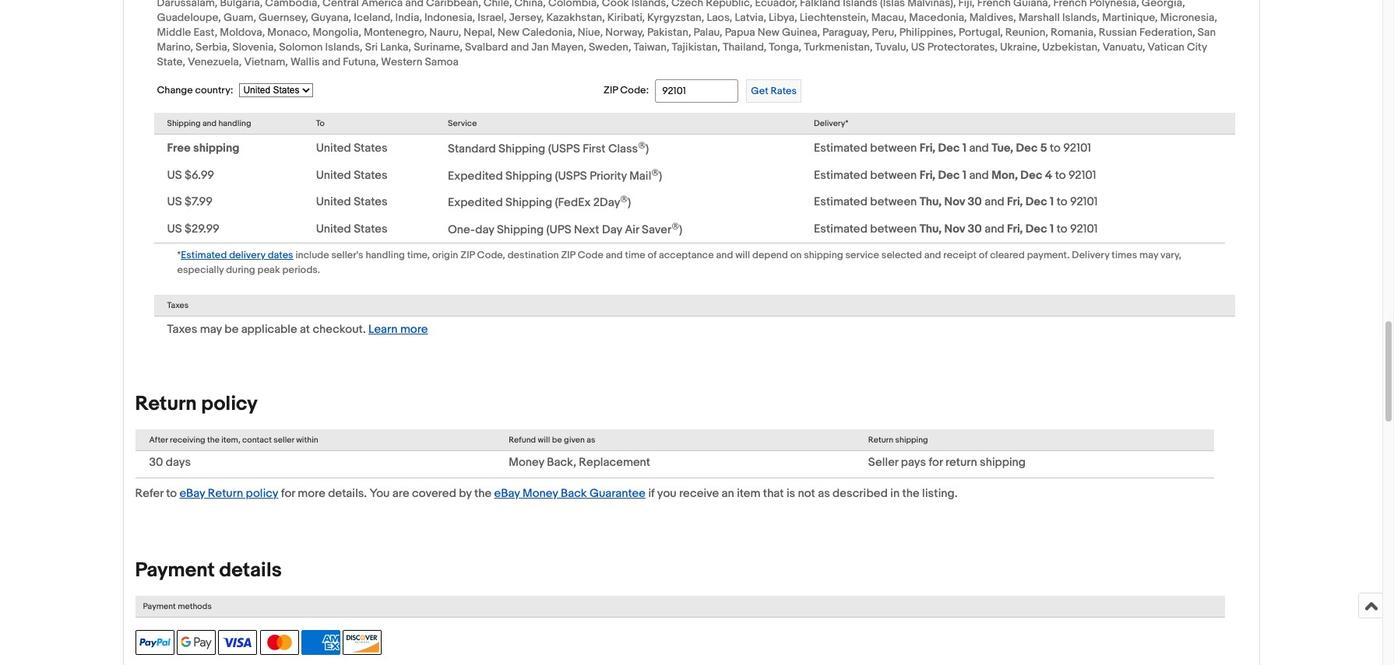 Task type: describe. For each thing, give the bounding box(es) containing it.
estimated between fri, dec 1 and mon, dec 4 to 92101
[[814, 168, 1096, 183]]

united for $7.99
[[316, 195, 351, 210]]

refer to ebay return policy for more details. you are covered by the ebay money back guarantee if you receive an item that is not as described in the listing.
[[135, 487, 958, 501]]

tue,
[[992, 141, 1013, 156]]

) inside standard shipping (usps first class ® )
[[646, 142, 649, 156]]

return for return shipping
[[868, 435, 893, 445]]

payment for payment details
[[135, 559, 215, 583]]

between for expedited shipping (usps priority mail
[[870, 168, 917, 183]]

taxes may be applicable at checkout. learn more
[[167, 322, 428, 337]]

contact
[[242, 435, 272, 445]]

may inside include seller's handling time, origin zip code, destination zip code and time of acceptance and will depend on shipping service selected and receipt of cleared payment. delivery times may vary, especially during peak periods.
[[1139, 249, 1158, 261]]

service
[[845, 249, 879, 261]]

estimated delivery dates link
[[181, 247, 293, 262]]

dec down estimated between fri, dec 1 and tue, dec 5 to 92101
[[938, 168, 960, 183]]

expedited for expedited shipping (usps priority mail
[[448, 169, 503, 183]]

details
[[219, 559, 282, 583]]

day
[[475, 223, 494, 237]]

origin
[[432, 249, 458, 261]]

payment methods
[[143, 602, 212, 612]]

us $6.99
[[167, 168, 214, 183]]

and up cleared in the top of the page
[[985, 222, 1004, 237]]

include
[[296, 249, 329, 261]]

shipping for expedited shipping (fedex 2day
[[505, 196, 552, 210]]

and left time
[[606, 249, 623, 261]]

$29.99
[[185, 222, 220, 237]]

guarantee
[[590, 487, 646, 501]]

1 ebay from the left
[[179, 487, 205, 501]]

time,
[[407, 249, 430, 261]]

and up free shipping
[[202, 118, 217, 129]]

country:
[[195, 84, 233, 97]]

ebay money back guarantee link
[[494, 487, 646, 501]]

by
[[459, 487, 472, 501]]

0 vertical spatial money
[[509, 455, 544, 470]]

in
[[890, 487, 900, 501]]

® inside one-day shipping (ups next day air saver ® )
[[671, 221, 679, 231]]

us $7.99
[[167, 195, 213, 210]]

will inside include seller's handling time, origin zip code, destination zip code and time of acceptance and will depend on shipping service selected and receipt of cleared payment. delivery times may vary, especially during peak periods.
[[735, 249, 750, 261]]

handling for seller's
[[366, 249, 405, 261]]

paypal image
[[135, 631, 174, 656]]

refer
[[135, 487, 163, 501]]

1 horizontal spatial for
[[929, 455, 943, 470]]

details.
[[328, 487, 367, 501]]

*
[[177, 249, 181, 261]]

peak
[[257, 264, 280, 276]]

1 vertical spatial money
[[523, 487, 558, 501]]

checkout.
[[313, 322, 366, 337]]

not
[[798, 487, 815, 501]]

to
[[316, 118, 325, 129]]

payment details
[[135, 559, 282, 583]]

standard
[[448, 142, 496, 156]]

at
[[300, 322, 310, 337]]

cleared
[[990, 249, 1025, 261]]

one-
[[448, 223, 475, 237]]

and right acceptance
[[716, 249, 733, 261]]

delivery
[[1072, 249, 1109, 261]]

shipping and handling
[[167, 118, 251, 129]]

1 of from the left
[[648, 249, 657, 261]]

time
[[625, 249, 645, 261]]

2 vertical spatial 30
[[149, 455, 163, 470]]

back,
[[547, 455, 576, 470]]

refund will be given as
[[509, 435, 595, 445]]

) inside one-day shipping (ups next day air saver ® )
[[679, 223, 682, 237]]

fri, up cleared in the top of the page
[[1007, 222, 1023, 237]]

1 vertical spatial more
[[298, 487, 325, 501]]

shipping for expedited shipping (usps priority mail
[[505, 169, 552, 183]]

code:
[[620, 84, 649, 97]]

you
[[369, 487, 390, 501]]

shipping inside one-day shipping (ups next day air saver ® )
[[497, 223, 544, 237]]

zip code:
[[604, 84, 649, 97]]

that
[[763, 487, 784, 501]]

92101 for expedited shipping (usps priority mail
[[1068, 168, 1096, 183]]

between for expedited shipping (fedex 2day
[[870, 195, 917, 210]]

$6.99
[[185, 168, 214, 183]]

$7.99
[[185, 195, 213, 210]]

during
[[226, 264, 255, 276]]

30 for expedited shipping (fedex 2day
[[968, 195, 982, 210]]

covered
[[412, 487, 456, 501]]

seller
[[274, 435, 294, 445]]

united states for expedited shipping (usps priority mail
[[316, 168, 388, 183]]

be for given
[[552, 435, 562, 445]]

discover image
[[343, 631, 382, 656]]

states for one-day shipping (ups next day air saver
[[354, 222, 388, 237]]

1 horizontal spatial as
[[818, 487, 830, 501]]

delivery*
[[814, 118, 848, 129]]

united for shipping
[[316, 141, 351, 156]]

0 horizontal spatial the
[[207, 435, 220, 445]]

fri, down 'mon,' in the top right of the page
[[1007, 195, 1023, 210]]

0 horizontal spatial zip
[[461, 249, 475, 261]]

and left tue, at top
[[969, 141, 989, 156]]

vary,
[[1160, 249, 1181, 261]]

expedited shipping (fedex 2day ® )
[[448, 194, 631, 210]]

one-day shipping (ups next day air saver ® )
[[448, 221, 682, 237]]

mail
[[629, 169, 651, 183]]

states for expedited shipping (fedex 2day
[[354, 195, 388, 210]]

5
[[1040, 141, 1047, 156]]

expedited shipping (usps priority mail ® )
[[448, 167, 662, 183]]

to for standard shipping (usps first class
[[1050, 141, 1061, 156]]

destination
[[508, 249, 559, 261]]

shipping down shipping and handling
[[193, 141, 239, 156]]

dec for one-day shipping (ups next day air saver
[[1025, 222, 1047, 237]]

learn
[[368, 322, 398, 337]]

1 down estimated between fri, dec 1 and tue, dec 5 to 92101
[[962, 168, 967, 183]]

change
[[157, 84, 193, 97]]

fri, up estimated between fri, dec 1 and mon, dec 4 to 92101
[[920, 141, 935, 156]]

92101 for one-day shipping (ups next day air saver
[[1070, 222, 1098, 237]]

and down 'mon,' in the top right of the page
[[985, 195, 1004, 210]]

back
[[561, 487, 587, 501]]

depend
[[752, 249, 788, 261]]

code,
[[477, 249, 505, 261]]

return
[[945, 455, 977, 470]]

2 of from the left
[[979, 249, 988, 261]]

get rates button
[[746, 80, 801, 103]]

is
[[787, 487, 795, 501]]

states for expedited shipping (usps priority mail
[[354, 168, 388, 183]]

return shipping
[[868, 435, 928, 445]]

first
[[583, 142, 606, 156]]

service
[[448, 118, 477, 129]]

pays
[[901, 455, 926, 470]]

92101 for expedited shipping (fedex 2day
[[1070, 195, 1098, 210]]

times
[[1112, 249, 1137, 261]]

between for one-day shipping (ups next day air saver
[[870, 222, 917, 237]]

standard shipping (usps first class ® )
[[448, 140, 649, 156]]

delivery
[[229, 249, 265, 261]]



Task type: vqa. For each thing, say whether or not it's contained in the screenshot.
eBay
yes



Task type: locate. For each thing, give the bounding box(es) containing it.
thu, for one-day shipping (ups next day air saver
[[920, 222, 942, 237]]

shipping right on
[[804, 249, 843, 261]]

0 vertical spatial expedited
[[448, 169, 503, 183]]

thu, for expedited shipping (fedex 2day
[[920, 195, 942, 210]]

1 thu, from the top
[[920, 195, 942, 210]]

get rates
[[751, 85, 797, 97]]

1 up payment.
[[1050, 222, 1054, 237]]

payment left methods
[[143, 602, 176, 612]]

1 vertical spatial us
[[167, 195, 182, 210]]

dec for standard shipping (usps first class
[[1016, 141, 1038, 156]]

expedited inside expedited shipping (usps priority mail ® )
[[448, 169, 503, 183]]

(usps for first
[[548, 142, 580, 156]]

as right not
[[818, 487, 830, 501]]

american express image
[[301, 631, 340, 656]]

air
[[625, 223, 639, 237]]

0 vertical spatial be
[[224, 322, 239, 337]]

the left item,
[[207, 435, 220, 445]]

dec up estimated between fri, dec 1 and mon, dec 4 to 92101
[[938, 141, 960, 156]]

0 horizontal spatial be
[[224, 322, 239, 337]]

estimated between thu, nov 30 and fri, dec 1 to 92101 down estimated between fri, dec 1 and mon, dec 4 to 92101
[[814, 195, 1098, 210]]

2 horizontal spatial the
[[902, 487, 920, 501]]

1 vertical spatial 30
[[968, 222, 982, 237]]

fri,
[[920, 141, 935, 156], [920, 168, 935, 183], [1007, 195, 1023, 210], [1007, 222, 1023, 237]]

selected
[[882, 249, 922, 261]]

2 horizontal spatial return
[[868, 435, 893, 445]]

2 vertical spatial us
[[167, 222, 182, 237]]

dec
[[938, 141, 960, 156], [1016, 141, 1038, 156], [938, 168, 960, 183], [1021, 168, 1042, 183], [1025, 195, 1047, 210], [1025, 222, 1047, 237]]

include seller's handling time, origin zip code, destination zip code and time of acceptance and will depend on shipping service selected and receipt of cleared payment. delivery times may vary, especially during peak periods.
[[177, 249, 1181, 276]]

1 horizontal spatial zip
[[561, 249, 575, 261]]

3 states from the top
[[354, 195, 388, 210]]

0 vertical spatial payment
[[135, 559, 215, 583]]

0 vertical spatial for
[[929, 455, 943, 470]]

shipping up expedited shipping (usps priority mail ® )
[[499, 142, 545, 156]]

master card image
[[260, 631, 299, 656]]

class
[[608, 142, 638, 156]]

) right saver
[[679, 223, 682, 237]]

shipping
[[193, 141, 239, 156], [804, 249, 843, 261], [895, 435, 928, 445], [980, 455, 1026, 470]]

2 nov from the top
[[944, 222, 965, 237]]

30 down estimated between fri, dec 1 and mon, dec 4 to 92101
[[968, 195, 982, 210]]

1 vertical spatial return
[[868, 435, 893, 445]]

zip left the code:
[[604, 84, 618, 97]]

more
[[400, 322, 428, 337], [298, 487, 325, 501]]

1 taxes from the top
[[167, 300, 189, 311]]

3 united from the top
[[316, 195, 351, 210]]

0 vertical spatial thu,
[[920, 195, 942, 210]]

1 nov from the top
[[944, 195, 965, 210]]

more right learn
[[400, 322, 428, 337]]

0 vertical spatial as
[[587, 435, 595, 445]]

nov
[[944, 195, 965, 210], [944, 222, 965, 237]]

2 expedited from the top
[[448, 196, 503, 210]]

be
[[224, 322, 239, 337], [552, 435, 562, 445]]

1 vertical spatial be
[[552, 435, 562, 445]]

0 horizontal spatial as
[[587, 435, 595, 445]]

® down priority
[[620, 194, 628, 204]]

policy
[[201, 392, 258, 416], [246, 487, 278, 501]]

1 up estimated between fri, dec 1 and mon, dec 4 to 92101
[[962, 141, 967, 156]]

1 horizontal spatial may
[[1139, 249, 1158, 261]]

1 united from the top
[[316, 141, 351, 156]]

us up *
[[167, 222, 182, 237]]

return up seller
[[868, 435, 893, 445]]

shipping right 'return'
[[980, 455, 1026, 470]]

1 states from the top
[[354, 141, 388, 156]]

1 between from the top
[[870, 141, 917, 156]]

next
[[574, 223, 599, 237]]

0 horizontal spatial return
[[135, 392, 197, 416]]

money down refund
[[509, 455, 544, 470]]

to for one-day shipping (ups next day air saver
[[1057, 222, 1067, 237]]

for right 'pays'
[[929, 455, 943, 470]]

(fedex
[[555, 196, 591, 210]]

visa image
[[218, 631, 257, 656]]

handling down country:
[[218, 118, 251, 129]]

estimated for one-day shipping (ups next day air saver
[[814, 222, 868, 237]]

1 vertical spatial (usps
[[555, 169, 587, 183]]

4
[[1045, 168, 1052, 183]]

will right refund
[[538, 435, 550, 445]]

4 between from the top
[[870, 222, 917, 237]]

1 vertical spatial will
[[538, 435, 550, 445]]

expedited down standard on the left
[[448, 169, 503, 183]]

google pay image
[[177, 631, 216, 656]]

shipping up expedited shipping (fedex 2day ® )
[[505, 169, 552, 183]]

return policy
[[135, 392, 258, 416]]

(usps up expedited shipping (usps priority mail ® )
[[548, 142, 580, 156]]

replacement
[[579, 455, 650, 470]]

1 vertical spatial nov
[[944, 222, 965, 237]]

thu,
[[920, 195, 942, 210], [920, 222, 942, 237]]

1
[[962, 141, 967, 156], [962, 168, 967, 183], [1050, 195, 1054, 210], [1050, 222, 1054, 237]]

will left depend
[[735, 249, 750, 261]]

us for us $6.99
[[167, 168, 182, 183]]

2 between from the top
[[870, 168, 917, 183]]

free
[[167, 141, 191, 156]]

0 vertical spatial (usps
[[548, 142, 580, 156]]

(usps for priority
[[555, 169, 587, 183]]

1 horizontal spatial ebay
[[494, 487, 520, 501]]

1 down 4
[[1050, 195, 1054, 210]]

2 vertical spatial return
[[208, 487, 243, 501]]

1 horizontal spatial return
[[208, 487, 243, 501]]

united states for standard shipping (usps first class
[[316, 141, 388, 156]]

4 united states from the top
[[316, 222, 388, 237]]

us left $6.99
[[167, 168, 182, 183]]

® inside expedited shipping (fedex 2day ® )
[[620, 194, 628, 204]]

the right by
[[474, 487, 492, 501]]

dec down 4
[[1025, 195, 1047, 210]]

taxes for taxes may be applicable at checkout. learn more
[[167, 322, 197, 337]]

shipping up destination
[[497, 223, 544, 237]]

) inside expedited shipping (fedex 2day ® )
[[628, 196, 631, 210]]

you
[[657, 487, 676, 501]]

0 vertical spatial nov
[[944, 195, 965, 210]]

seller's
[[331, 249, 363, 261]]

1 horizontal spatial will
[[735, 249, 750, 261]]

taxes
[[167, 300, 189, 311], [167, 322, 197, 337]]

shipping up free
[[167, 118, 201, 129]]

estimated between thu, nov 30 and fri, dec 1 to 92101 up the receipt at the top
[[814, 222, 1098, 237]]

on
[[790, 249, 802, 261]]

change country:
[[157, 84, 233, 97]]

1 vertical spatial as
[[818, 487, 830, 501]]

0 vertical spatial handling
[[218, 118, 251, 129]]

shipping inside include seller's handling time, origin zip code, destination zip code and time of acceptance and will depend on shipping service selected and receipt of cleared payment. delivery times may vary, especially during peak periods.
[[804, 249, 843, 261]]

1 horizontal spatial of
[[979, 249, 988, 261]]

of right time
[[648, 249, 657, 261]]

us $29.99
[[167, 222, 220, 237]]

money back, replacement
[[509, 455, 650, 470]]

taxes for taxes
[[167, 300, 189, 311]]

ebay down days
[[179, 487, 205, 501]]

estimated for expedited shipping (fedex 2day
[[814, 195, 868, 210]]

rates
[[771, 85, 797, 97]]

united states for one-day shipping (ups next day air saver
[[316, 222, 388, 237]]

return up after
[[135, 392, 197, 416]]

4 united from the top
[[316, 222, 351, 237]]

dec for expedited shipping (usps priority mail
[[1021, 168, 1042, 183]]

2 united states from the top
[[316, 168, 388, 183]]

1 united states from the top
[[316, 141, 388, 156]]

handling for and
[[218, 118, 251, 129]]

money left back on the bottom
[[523, 487, 558, 501]]

nov down estimated between fri, dec 1 and mon, dec 4 to 92101
[[944, 195, 965, 210]]

1 us from the top
[[167, 168, 182, 183]]

0 horizontal spatial of
[[648, 249, 657, 261]]

® inside expedited shipping (usps priority mail ® )
[[651, 167, 659, 177]]

1 vertical spatial taxes
[[167, 322, 197, 337]]

shipping inside expedited shipping (fedex 2day ® )
[[505, 196, 552, 210]]

of right the receipt at the top
[[979, 249, 988, 261]]

mon,
[[992, 168, 1018, 183]]

4 states from the top
[[354, 222, 388, 237]]

* estimated delivery dates
[[177, 249, 293, 261]]

between
[[870, 141, 917, 156], [870, 168, 917, 183], [870, 195, 917, 210], [870, 222, 917, 237]]

handling left time,
[[366, 249, 405, 261]]

1 vertical spatial may
[[200, 322, 222, 337]]

2 estimated between thu, nov 30 and fri, dec 1 to 92101 from the top
[[814, 222, 1098, 237]]

0 horizontal spatial more
[[298, 487, 325, 501]]

2 states from the top
[[354, 168, 388, 183]]

priority
[[590, 169, 627, 183]]

estimated between thu, nov 30 and fri, dec 1 to 92101 for one-day shipping (ups next day air saver
[[814, 222, 1098, 237]]

code
[[578, 249, 603, 261]]

®
[[638, 140, 646, 150], [651, 167, 659, 177], [620, 194, 628, 204], [671, 221, 679, 231]]

described
[[833, 487, 888, 501]]

more left details.
[[298, 487, 325, 501]]

) right class
[[646, 142, 649, 156]]

nov up the receipt at the top
[[944, 222, 965, 237]]

may left vary, at the right top of page
[[1139, 249, 1158, 261]]

2 us from the top
[[167, 195, 182, 210]]

® right priority
[[651, 167, 659, 177]]

(usps inside standard shipping (usps first class ® )
[[548, 142, 580, 156]]

be left applicable
[[224, 322, 239, 337]]

2 united from the top
[[316, 168, 351, 183]]

30 left days
[[149, 455, 163, 470]]

for down seller
[[281, 487, 295, 501]]

to for expedited shipping (usps priority mail
[[1055, 168, 1066, 183]]

estimated for expedited shipping (usps priority mail
[[814, 168, 868, 183]]

the right 'in'
[[902, 487, 920, 501]]

money
[[509, 455, 544, 470], [523, 487, 558, 501]]

states for standard shipping (usps first class
[[354, 141, 388, 156]]

30 up the receipt at the top
[[968, 222, 982, 237]]

item,
[[221, 435, 240, 445]]

if
[[648, 487, 655, 501]]

especially
[[177, 264, 224, 276]]

given
[[564, 435, 585, 445]]

) right mail
[[659, 169, 662, 183]]

1 vertical spatial payment
[[143, 602, 176, 612]]

2day
[[593, 196, 620, 210]]

methods
[[178, 602, 212, 612]]

may left applicable
[[200, 322, 222, 337]]

estimated between thu, nov 30 and fri, dec 1 to 92101 for expedited shipping (fedex 2day
[[814, 195, 1098, 210]]

receipt
[[943, 249, 977, 261]]

0 vertical spatial will
[[735, 249, 750, 261]]

return down item,
[[208, 487, 243, 501]]

us left $7.99
[[167, 195, 182, 210]]

united
[[316, 141, 351, 156], [316, 168, 351, 183], [316, 195, 351, 210], [316, 222, 351, 237]]

applicable
[[241, 322, 297, 337]]

and
[[202, 118, 217, 129], [969, 141, 989, 156], [969, 168, 989, 183], [985, 195, 1004, 210], [985, 222, 1004, 237], [606, 249, 623, 261], [716, 249, 733, 261], [924, 249, 941, 261]]

0 vertical spatial taxes
[[167, 300, 189, 311]]

day
[[602, 223, 622, 237]]

to for expedited shipping (fedex 2day
[[1057, 195, 1067, 210]]

shipping inside standard shipping (usps first class ® )
[[499, 142, 545, 156]]

learn more link
[[368, 322, 428, 337]]

0 horizontal spatial handling
[[218, 118, 251, 129]]

3 united states from the top
[[316, 195, 388, 210]]

1 horizontal spatial the
[[474, 487, 492, 501]]

refund
[[509, 435, 536, 445]]

free shipping
[[167, 141, 239, 156]]

shipping for standard shipping (usps first class
[[499, 142, 545, 156]]

0 horizontal spatial ebay
[[179, 487, 205, 501]]

payment up payment methods on the left of page
[[135, 559, 215, 583]]

states
[[354, 141, 388, 156], [354, 168, 388, 183], [354, 195, 388, 210], [354, 222, 388, 237]]

thu, down estimated between fri, dec 1 and mon, dec 4 to 92101
[[920, 195, 942, 210]]

and left 'mon,' in the top right of the page
[[969, 168, 989, 183]]

(usps inside expedited shipping (usps priority mail ® )
[[555, 169, 587, 183]]

1 vertical spatial policy
[[246, 487, 278, 501]]

92101 for standard shipping (usps first class
[[1063, 141, 1091, 156]]

handling
[[218, 118, 251, 129], [366, 249, 405, 261]]

0 horizontal spatial for
[[281, 487, 295, 501]]

return for return policy
[[135, 392, 197, 416]]

0 vertical spatial return
[[135, 392, 197, 416]]

united for $6.99
[[316, 168, 351, 183]]

between for standard shipping (usps first class
[[870, 141, 917, 156]]

1 estimated between thu, nov 30 and fri, dec 1 to 92101 from the top
[[814, 195, 1098, 210]]

be left given
[[552, 435, 562, 445]]

dates
[[268, 249, 293, 261]]

0 vertical spatial more
[[400, 322, 428, 337]]

policy down contact
[[246, 487, 278, 501]]

dec left 4
[[1021, 168, 1042, 183]]

policy up item,
[[201, 392, 258, 416]]

1 vertical spatial handling
[[366, 249, 405, 261]]

0 horizontal spatial may
[[200, 322, 222, 337]]

2 taxes from the top
[[167, 322, 197, 337]]

shipping inside expedited shipping (usps priority mail ® )
[[505, 169, 552, 183]]

0 vertical spatial 30
[[968, 195, 982, 210]]

acceptance
[[659, 249, 714, 261]]

® up acceptance
[[671, 221, 679, 231]]

zip left code
[[561, 249, 575, 261]]

) inside expedited shipping (usps priority mail ® )
[[659, 169, 662, 183]]

(usps up the (fedex
[[555, 169, 587, 183]]

listing.
[[922, 487, 958, 501]]

zip right origin
[[461, 249, 475, 261]]

an
[[722, 487, 734, 501]]

ZIP Code: text field
[[655, 80, 738, 103]]

dec for expedited shipping (fedex 2day
[[1025, 195, 1047, 210]]

after
[[149, 435, 168, 445]]

1 vertical spatial thu,
[[920, 222, 942, 237]]

expedited up "day" on the left top of page
[[448, 196, 503, 210]]

nov for expedited shipping (fedex 2day
[[944, 195, 965, 210]]

0 horizontal spatial will
[[538, 435, 550, 445]]

) right 2day
[[628, 196, 631, 210]]

(usps
[[548, 142, 580, 156], [555, 169, 587, 183]]

receiving
[[170, 435, 205, 445]]

0 vertical spatial may
[[1139, 249, 1158, 261]]

1 expedited from the top
[[448, 169, 503, 183]]

2 horizontal spatial zip
[[604, 84, 618, 97]]

nov for one-day shipping (ups next day air saver
[[944, 222, 965, 237]]

united for $29.99
[[316, 222, 351, 237]]

are
[[392, 487, 409, 501]]

0 vertical spatial policy
[[201, 392, 258, 416]]

handling inside include seller's handling time, origin zip code, destination zip code and time of acceptance and will depend on shipping service selected and receipt of cleared payment. delivery times may vary, especially during peak periods.
[[366, 249, 405, 261]]

thu, up "selected"
[[920, 222, 942, 237]]

days
[[166, 455, 191, 470]]

payment for payment methods
[[143, 602, 176, 612]]

and left the receipt at the top
[[924, 249, 941, 261]]

ebay return policy link
[[179, 487, 278, 501]]

estimated between fri, dec 1 and tue, dec 5 to 92101
[[814, 141, 1091, 156]]

0 vertical spatial estimated between thu, nov 30 and fri, dec 1 to 92101
[[814, 195, 1098, 210]]

0 vertical spatial us
[[167, 168, 182, 183]]

1 horizontal spatial more
[[400, 322, 428, 337]]

for
[[929, 455, 943, 470], [281, 487, 295, 501]]

may
[[1139, 249, 1158, 261], [200, 322, 222, 337]]

1 vertical spatial for
[[281, 487, 295, 501]]

united states for expedited shipping (fedex 2day
[[316, 195, 388, 210]]

dec up payment.
[[1025, 222, 1047, 237]]

within
[[296, 435, 318, 445]]

as right given
[[587, 435, 595, 445]]

shipping up 'pays'
[[895, 435, 928, 445]]

1 horizontal spatial be
[[552, 435, 562, 445]]

be for applicable
[[224, 322, 239, 337]]

1 horizontal spatial handling
[[366, 249, 405, 261]]

1 vertical spatial estimated between thu, nov 30 and fri, dec 1 to 92101
[[814, 222, 1098, 237]]

fri, down estimated between fri, dec 1 and tue, dec 5 to 92101
[[920, 168, 935, 183]]

2 thu, from the top
[[920, 222, 942, 237]]

us for us $7.99
[[167, 195, 182, 210]]

® up mail
[[638, 140, 646, 150]]

shipping down expedited shipping (usps priority mail ® )
[[505, 196, 552, 210]]

expedited inside expedited shipping (fedex 2day ® )
[[448, 196, 503, 210]]

1 vertical spatial expedited
[[448, 196, 503, 210]]

estimated for standard shipping (usps first class
[[814, 141, 868, 156]]

® inside standard shipping (usps first class ® )
[[638, 140, 646, 150]]

30 for one-day shipping (ups next day air saver
[[968, 222, 982, 237]]

3 between from the top
[[870, 195, 917, 210]]

2 ebay from the left
[[494, 487, 520, 501]]

ebay right by
[[494, 487, 520, 501]]

expedited for expedited shipping (fedex 2day
[[448, 196, 503, 210]]

us for us $29.99
[[167, 222, 182, 237]]

dec left the 5
[[1016, 141, 1038, 156]]

3 us from the top
[[167, 222, 182, 237]]



